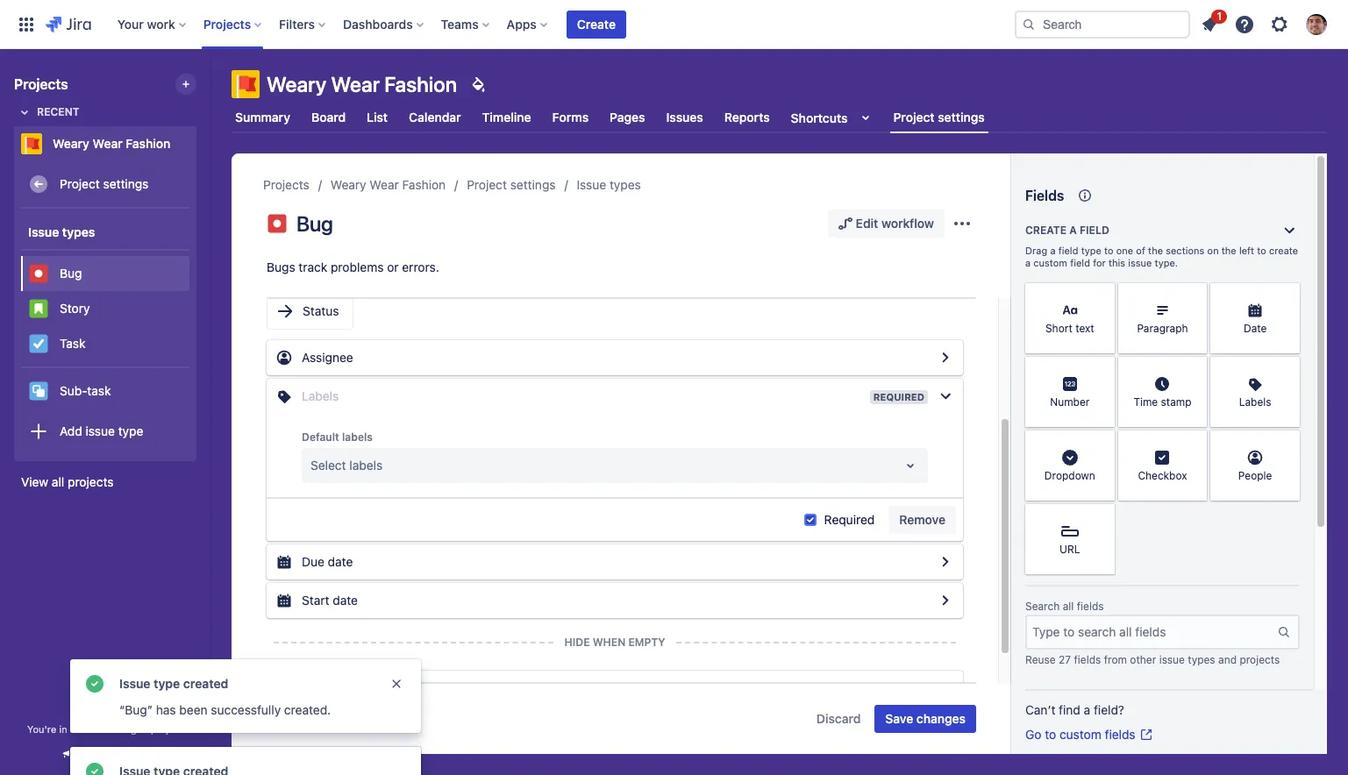 Task type: locate. For each thing, give the bounding box(es) containing it.
weary wear fashion
[[267, 72, 457, 96], [53, 136, 171, 151], [331, 177, 446, 192]]

1 horizontal spatial feedback
[[331, 711, 385, 726]]

2 vertical spatial weary
[[331, 177, 366, 192]]

discard button
[[806, 705, 871, 733]]

more information image
[[1092, 285, 1113, 306], [1184, 285, 1206, 306], [1184, 359, 1206, 380], [1184, 432, 1206, 454], [1277, 432, 1298, 454]]

1 horizontal spatial give feedback
[[302, 711, 385, 726]]

labels
[[302, 389, 339, 404], [1239, 396, 1272, 409]]

1 horizontal spatial project settings link
[[467, 175, 556, 196]]

1 vertical spatial required
[[824, 512, 875, 527]]

2 group from the top
[[21, 249, 189, 367]]

1 vertical spatial types
[[62, 224, 95, 239]]

required left close field configuration image on the right of page
[[873, 391, 925, 403]]

type.
[[1155, 257, 1178, 268]]

sub-task link
[[21, 374, 189, 409]]

bug link
[[21, 256, 189, 291]]

save changes button
[[875, 705, 976, 733]]

go to custom fields
[[1025, 727, 1136, 742]]

1 vertical spatial bug
[[60, 265, 82, 280]]

issue types inside 'group'
[[28, 224, 95, 239]]

fashion down calendar link
[[402, 177, 446, 192]]

0 vertical spatial type
[[1081, 245, 1102, 256]]

weary wear fashion down recent
[[53, 136, 171, 151]]

task link
[[21, 326, 189, 361]]

1 vertical spatial wear
[[93, 136, 123, 151]]

2 horizontal spatial weary
[[331, 177, 366, 192]]

2 horizontal spatial project settings
[[893, 109, 985, 124]]

2 success image from the top
[[84, 761, 105, 775]]

fashion left add to starred icon
[[126, 136, 171, 151]]

open field configuration image inside the "start date" button
[[935, 590, 956, 611]]

1 vertical spatial projects
[[1240, 653, 1280, 667]]

create
[[1269, 245, 1298, 256]]

0 vertical spatial weary
[[267, 72, 327, 96]]

reports link
[[721, 102, 773, 133]]

weary down recent
[[53, 136, 89, 151]]

type down sub-task link
[[118, 423, 143, 438]]

issue right other
[[1159, 653, 1185, 667]]

give right successfully
[[302, 711, 327, 726]]

other
[[1130, 653, 1156, 667]]

required left remove
[[824, 512, 875, 527]]

more information image for people
[[1277, 432, 1298, 454]]

1 vertical spatial give feedback
[[78, 748, 150, 761]]

weary wear fashion link down recent
[[14, 126, 189, 161]]

field?
[[1094, 703, 1125, 718]]

give for give feedback button to the bottom
[[78, 748, 100, 761]]

the right 'of'
[[1148, 245, 1163, 256]]

issue inside 'group'
[[28, 224, 59, 239]]

2 the from the left
[[1222, 245, 1237, 256]]

1 horizontal spatial issue types
[[577, 177, 641, 192]]

project settings link
[[21, 167, 189, 202], [467, 175, 556, 196]]

project settings link down the 'timeline' link
[[467, 175, 556, 196]]

feedback
[[331, 711, 385, 726], [103, 748, 150, 761]]

Search field
[[1015, 10, 1190, 38]]

give feedback button down dismiss "image"
[[267, 705, 395, 733]]

1 vertical spatial issue types
[[28, 224, 95, 239]]

left
[[1239, 245, 1255, 256]]

1
[[1217, 9, 1222, 22]]

issue types up 'bug' link
[[28, 224, 95, 239]]

open image
[[900, 455, 921, 476]]

0 horizontal spatial projects
[[68, 475, 114, 489]]

a
[[1069, 224, 1077, 237], [1050, 245, 1056, 256], [1025, 257, 1031, 268], [1084, 703, 1091, 718], [70, 724, 75, 735]]

0 horizontal spatial project settings
[[60, 176, 149, 191]]

create inside button
[[577, 16, 616, 31]]

1 vertical spatial all
[[1063, 600, 1074, 613]]

projects down add issue type
[[68, 475, 114, 489]]

0 horizontal spatial give feedback
[[78, 748, 150, 761]]

0 vertical spatial issue types
[[577, 177, 641, 192]]

field
[[1080, 224, 1110, 237], [1058, 245, 1079, 256], [1070, 257, 1090, 268]]

0 vertical spatial open field configuration image
[[935, 347, 956, 368]]

1 vertical spatial weary wear fashion link
[[331, 175, 446, 196]]

weary wear fashion up 'list'
[[267, 72, 457, 96]]

types inside 'group'
[[62, 224, 95, 239]]

0 horizontal spatial issue
[[86, 423, 115, 438]]

open field configuration image down remove button
[[935, 552, 956, 573]]

more information image for number
[[1092, 359, 1113, 380]]

select labels
[[311, 458, 383, 473]]

apps button
[[501, 10, 554, 38]]

story link
[[21, 291, 189, 326]]

custom down drag
[[1034, 257, 1068, 268]]

settings
[[938, 109, 985, 124], [103, 176, 149, 191], [510, 177, 556, 192]]

projects inside projects popup button
[[203, 16, 251, 31]]

1 horizontal spatial to
[[1104, 245, 1114, 256]]

1 horizontal spatial all
[[1063, 600, 1074, 613]]

custom down can't find a field?
[[1060, 727, 1102, 742]]

issue
[[577, 177, 606, 192], [28, 224, 59, 239], [119, 676, 150, 691]]

weary wear fashion down 'list' link
[[331, 177, 446, 192]]

issue types for the issue types link
[[577, 177, 641, 192]]

1 horizontal spatial weary wear fashion link
[[331, 175, 446, 196]]

0 vertical spatial required
[[873, 391, 925, 403]]

issue types down pages link
[[577, 177, 641, 192]]

1 vertical spatial issue
[[86, 423, 115, 438]]

1 horizontal spatial issue
[[119, 676, 150, 691]]

project settings link down recent
[[21, 167, 189, 202]]

sidebar navigation image
[[191, 70, 230, 105]]

0 vertical spatial all
[[52, 475, 64, 489]]

1 vertical spatial weary
[[53, 136, 89, 151]]

1 group from the top
[[21, 209, 189, 460]]

open field configuration image
[[935, 347, 956, 368], [935, 590, 956, 611]]

1 vertical spatial weary wear fashion
[[53, 136, 171, 151]]

required
[[873, 391, 925, 403], [824, 512, 875, 527]]

0 vertical spatial custom
[[1034, 257, 1068, 268]]

edit workflow button
[[828, 210, 945, 238]]

group
[[21, 209, 189, 460], [21, 249, 189, 367]]

project right shortcuts popup button
[[893, 109, 935, 124]]

all for search
[[1063, 600, 1074, 613]]

project
[[151, 724, 183, 735]]

open field configuration image down remove button
[[935, 590, 956, 611]]

date right due
[[328, 554, 353, 569]]

create
[[577, 16, 616, 31], [1025, 224, 1067, 237]]

edit
[[856, 216, 878, 231]]

tab list containing project settings
[[221, 102, 1338, 133]]

1 vertical spatial open field configuration image
[[935, 678, 956, 699]]

assignee button
[[267, 340, 963, 375]]

projects for projects popup button
[[203, 16, 251, 31]]

"bug" has been successfully created.
[[119, 703, 331, 718]]

project settings inside project settings "link"
[[60, 176, 149, 191]]

1 horizontal spatial create
[[1025, 224, 1067, 237]]

0 vertical spatial open field configuration image
[[935, 552, 956, 573]]

0 horizontal spatial give
[[78, 748, 100, 761]]

types left and
[[1188, 653, 1215, 667]]

1 vertical spatial field
[[1058, 245, 1079, 256]]

all
[[52, 475, 64, 489], [1063, 600, 1074, 613]]

give feedback button down you're in a team-managed project
[[50, 740, 161, 769]]

success image up team-
[[84, 674, 105, 695]]

open field configuration image inside assignee button
[[935, 347, 956, 368]]

text
[[1076, 322, 1094, 335]]

2 horizontal spatial projects
[[263, 177, 309, 192]]

0 vertical spatial projects
[[203, 16, 251, 31]]

add
[[60, 423, 82, 438]]

due date
[[302, 554, 353, 569]]

2 open field configuration image from the top
[[935, 678, 956, 699]]

projects inside view all projects link
[[68, 475, 114, 489]]

weary wear fashion inside the weary wear fashion link
[[53, 136, 171, 151]]

more information image
[[1277, 285, 1298, 306], [1092, 359, 1113, 380], [1277, 359, 1298, 380], [1092, 432, 1113, 454]]

labels for default labels
[[342, 431, 373, 444]]

edit workflow
[[856, 216, 934, 231]]

project down the 'timeline' link
[[467, 177, 507, 192]]

notifications image
[[1199, 14, 1220, 35]]

the right on
[[1222, 245, 1237, 256]]

projects for "projects" link
[[263, 177, 309, 192]]

type up for
[[1081, 245, 1102, 256]]

2 vertical spatial projects
[[263, 177, 309, 192]]

weary up board
[[267, 72, 327, 96]]

fields left this link will be opened in a new tab icon
[[1105, 727, 1136, 742]]

labels down assignee
[[302, 389, 339, 404]]

0 horizontal spatial types
[[62, 224, 95, 239]]

0 horizontal spatial give feedback button
[[50, 740, 161, 769]]

the
[[1148, 245, 1163, 256], [1222, 245, 1237, 256]]

1 vertical spatial date
[[333, 593, 358, 608]]

0 vertical spatial projects
[[68, 475, 114, 489]]

type up has
[[154, 676, 180, 691]]

fields up field?
[[1084, 689, 1113, 702]]

workflow
[[882, 216, 934, 231]]

board link
[[308, 102, 349, 133]]

0 vertical spatial give
[[302, 711, 327, 726]]

can't
[[1025, 703, 1056, 718]]

group containing issue types
[[21, 209, 189, 460]]

field left for
[[1070, 257, 1090, 268]]

your work button
[[112, 10, 193, 38]]

all right view
[[52, 475, 64, 489]]

issue up "bug"
[[119, 676, 150, 691]]

date
[[1244, 322, 1267, 335]]

1 horizontal spatial type
[[154, 676, 180, 691]]

issue for 'group' containing issue types
[[28, 224, 59, 239]]

0 horizontal spatial project settings link
[[21, 167, 189, 202]]

banner
[[0, 0, 1348, 49]]

0 vertical spatial success image
[[84, 674, 105, 695]]

projects button
[[198, 10, 269, 38]]

more information image for short text
[[1092, 285, 1113, 306]]

weary wear fashion link down 'list' link
[[331, 175, 446, 196]]

1 vertical spatial give
[[78, 748, 100, 761]]

2 open field configuration image from the top
[[935, 590, 956, 611]]

reports
[[724, 110, 770, 125]]

track
[[299, 260, 327, 275]]

0 vertical spatial issue
[[1128, 257, 1152, 268]]

forms link
[[549, 102, 592, 133]]

more options image
[[952, 213, 973, 234]]

1 open field configuration image from the top
[[935, 347, 956, 368]]

a right in
[[70, 724, 75, 735]]

1 horizontal spatial bug
[[296, 211, 333, 236]]

1 horizontal spatial settings
[[510, 177, 556, 192]]

work
[[147, 16, 175, 31]]

field up for
[[1080, 224, 1110, 237]]

fields
[[1025, 188, 1064, 204]]

give feedback
[[302, 711, 385, 726], [78, 748, 150, 761]]

bugs track problems or errors.
[[267, 260, 439, 275]]

2 horizontal spatial type
[[1081, 245, 1102, 256]]

success image
[[84, 674, 105, 695], [84, 761, 105, 775]]

0 horizontal spatial project
[[60, 176, 100, 191]]

collapse recent projects image
[[14, 102, 35, 123]]

due
[[302, 554, 324, 569]]

Default labels text field
[[311, 457, 314, 475]]

2 horizontal spatial to
[[1257, 245, 1267, 256]]

issue
[[1128, 257, 1152, 268], [86, 423, 115, 438], [1159, 653, 1185, 667]]

your work
[[117, 16, 175, 31]]

wear
[[331, 72, 380, 96], [93, 136, 123, 151], [370, 177, 399, 192]]

issue up 'bug' link
[[28, 224, 59, 239]]

go to custom fields link
[[1025, 726, 1153, 744]]

discard
[[817, 711, 861, 726]]

2 horizontal spatial issue
[[577, 177, 606, 192]]

been
[[179, 703, 208, 718]]

1 horizontal spatial labels
[[1239, 396, 1272, 409]]

0 horizontal spatial feedback
[[103, 748, 150, 761]]

projects link
[[263, 175, 309, 196]]

projects right work
[[203, 16, 251, 31]]

labels right select
[[349, 458, 383, 473]]

this
[[1109, 257, 1126, 268]]

types for 'group' containing issue types
[[62, 224, 95, 239]]

0 horizontal spatial projects
[[14, 76, 68, 92]]

weary
[[267, 72, 327, 96], [53, 136, 89, 151], [331, 177, 366, 192]]

short text
[[1046, 322, 1094, 335]]

labels up select labels
[[342, 431, 373, 444]]

open field configuration image
[[935, 552, 956, 573], [935, 678, 956, 699]]

create right apps popup button
[[577, 16, 616, 31]]

0 horizontal spatial create
[[577, 16, 616, 31]]

open field configuration image up close field configuration image on the right of page
[[935, 347, 956, 368]]

0 vertical spatial types
[[610, 177, 641, 192]]

bug
[[296, 211, 333, 236], [60, 265, 82, 280]]

give down team-
[[78, 748, 100, 761]]

0 horizontal spatial labels
[[302, 389, 339, 404]]

to right go
[[1045, 727, 1056, 742]]

give for right give feedback button
[[302, 711, 327, 726]]

0 horizontal spatial bug
[[60, 265, 82, 280]]

0 horizontal spatial issue types
[[28, 224, 95, 239]]

open field configuration image for start date
[[935, 590, 956, 611]]

sections
[[1166, 245, 1205, 256]]

types down pages link
[[610, 177, 641, 192]]

field down create a field
[[1058, 245, 1079, 256]]

fashion up calendar
[[384, 72, 457, 96]]

success image down team-
[[84, 761, 105, 775]]

to right left
[[1257, 245, 1267, 256]]

projects up recent
[[14, 76, 68, 92]]

more information image for time stamp
[[1184, 359, 1206, 380]]

issue right add
[[86, 423, 115, 438]]

projects
[[203, 16, 251, 31], [14, 76, 68, 92], [263, 177, 309, 192]]

created
[[183, 676, 228, 691]]

tab list
[[221, 102, 1338, 133]]

2 vertical spatial issue
[[1159, 653, 1185, 667]]

projects right and
[[1240, 653, 1280, 667]]

0 vertical spatial give feedback button
[[267, 705, 395, 733]]

your profile and settings image
[[1306, 14, 1327, 35]]

2 horizontal spatial project
[[893, 109, 935, 124]]

checkbox
[[1138, 470, 1187, 483]]

labels up people
[[1239, 396, 1272, 409]]

0 vertical spatial weary wear fashion link
[[14, 126, 189, 161]]

for
[[1093, 257, 1106, 268]]

to up this
[[1104, 245, 1114, 256]]

bug up story
[[60, 265, 82, 280]]

1 horizontal spatial weary
[[267, 72, 327, 96]]

more information about the suggested fields image
[[1123, 685, 1144, 706]]

1 open field configuration image from the top
[[935, 552, 956, 573]]

date right start
[[333, 593, 358, 608]]

1 horizontal spatial the
[[1222, 245, 1237, 256]]

types up 'bug' link
[[62, 224, 95, 239]]

one
[[1116, 245, 1133, 256]]

issue down 'of'
[[1128, 257, 1152, 268]]

issue down "forms" link
[[577, 177, 606, 192]]

task
[[60, 336, 86, 351]]

0 vertical spatial create
[[577, 16, 616, 31]]

issue inside button
[[86, 423, 115, 438]]

all right search
[[1063, 600, 1074, 613]]

project down recent
[[60, 176, 100, 191]]

1 horizontal spatial give
[[302, 711, 327, 726]]

1 horizontal spatial projects
[[203, 16, 251, 31]]

0 vertical spatial date
[[328, 554, 353, 569]]

0 horizontal spatial the
[[1148, 245, 1163, 256]]

this link will be opened in a new tab image
[[1139, 728, 1153, 742]]

jira image
[[46, 14, 91, 35], [46, 14, 91, 35]]

a right drag
[[1050, 245, 1056, 256]]

0 horizontal spatial issue
[[28, 224, 59, 239]]

open field configuration image up "changes"
[[935, 678, 956, 699]]

custom
[[1034, 257, 1068, 268], [1060, 727, 1102, 742]]

start date
[[302, 593, 358, 608]]

weary right "projects" link
[[331, 177, 366, 192]]

type inside drag a field type to one of the sections on the left to create a custom field for this issue type.
[[1081, 245, 1102, 256]]

select
[[311, 458, 346, 473]]

of
[[1136, 245, 1146, 256]]

projects up issue type icon
[[263, 177, 309, 192]]

date for start date
[[333, 593, 358, 608]]

bug right issue type icon
[[296, 211, 333, 236]]

all for view
[[52, 475, 64, 489]]

1 vertical spatial issue
[[28, 224, 59, 239]]

create up drag
[[1025, 224, 1067, 237]]

2 horizontal spatial issue
[[1159, 653, 1185, 667]]

1 horizontal spatial project
[[467, 177, 507, 192]]

when
[[593, 636, 626, 649]]



Task type: describe. For each thing, give the bounding box(es) containing it.
2 vertical spatial wear
[[370, 177, 399, 192]]

go
[[1025, 727, 1042, 742]]

field for create
[[1080, 224, 1110, 237]]

issue for the issue types link
[[577, 177, 606, 192]]

labels for select labels
[[349, 458, 383, 473]]

in
[[59, 724, 67, 735]]

2 vertical spatial issue
[[119, 676, 150, 691]]

27
[[1059, 653, 1071, 667]]

custom inside drag a field type to one of the sections on the left to create a custom field for this issue type.
[[1034, 257, 1068, 268]]

1 vertical spatial projects
[[14, 76, 68, 92]]

set background color image
[[468, 74, 489, 95]]

2 horizontal spatial settings
[[938, 109, 985, 124]]

primary element
[[11, 0, 1015, 49]]

0 vertical spatial feedback
[[331, 711, 385, 726]]

add issue type button
[[21, 414, 189, 449]]

apps
[[507, 16, 537, 31]]

drag
[[1025, 245, 1048, 256]]

shortcuts
[[791, 110, 848, 125]]

1 the from the left
[[1148, 245, 1163, 256]]

your
[[117, 16, 144, 31]]

0 horizontal spatial weary wear fashion link
[[14, 126, 189, 161]]

1 vertical spatial custom
[[1060, 727, 1102, 742]]

reuse 27 fields from other issue types and projects
[[1025, 653, 1280, 667]]

list
[[367, 110, 388, 125]]

has
[[156, 703, 176, 718]]

pages
[[610, 110, 645, 125]]

1 success image from the top
[[84, 674, 105, 695]]

field for drag
[[1058, 245, 1079, 256]]

more information image for checkbox
[[1184, 432, 1206, 454]]

0 horizontal spatial settings
[[103, 176, 149, 191]]

time
[[1134, 396, 1158, 409]]

success image
[[84, 761, 105, 775]]

view all projects
[[21, 475, 114, 489]]

date for due date
[[328, 554, 353, 569]]

pages link
[[606, 102, 649, 133]]

created.
[[284, 703, 331, 718]]

banner containing your work
[[0, 0, 1348, 49]]

1 horizontal spatial project settings
[[467, 177, 556, 192]]

a down more information about the fields icon
[[1069, 224, 1077, 237]]

open field configuration image for assignee
[[935, 347, 956, 368]]

changes
[[917, 711, 966, 726]]

create for create a field
[[1025, 224, 1067, 237]]

save changes
[[885, 711, 966, 726]]

filters
[[279, 16, 315, 31]]

add issue type image
[[28, 421, 49, 442]]

close field configuration image
[[935, 386, 956, 407]]

fields right "27"
[[1074, 653, 1101, 667]]

task
[[87, 383, 111, 398]]

2 vertical spatial types
[[1188, 653, 1215, 667]]

successfully
[[211, 703, 281, 718]]

assignee
[[302, 350, 353, 365]]

stamp
[[1161, 396, 1192, 409]]

dismiss image
[[389, 677, 404, 691]]

2 vertical spatial field
[[1070, 257, 1090, 268]]

calendar link
[[405, 102, 465, 133]]

0 vertical spatial weary wear fashion
[[267, 72, 457, 96]]

dropdown
[[1045, 470, 1095, 483]]

more information image for paragraph
[[1184, 285, 1206, 306]]

more information image for labels
[[1277, 359, 1298, 380]]

default labels
[[302, 431, 373, 444]]

suggested
[[1025, 689, 1081, 702]]

issue type icon image
[[267, 213, 288, 234]]

1 horizontal spatial give feedback button
[[267, 705, 395, 733]]

project inside "tab list"
[[893, 109, 935, 124]]

type inside 'add issue type' button
[[118, 423, 143, 438]]

fields right search
[[1077, 600, 1104, 613]]

issue types link
[[577, 175, 641, 196]]

teams
[[441, 16, 479, 31]]

Type to search all fields text field
[[1027, 617, 1277, 648]]

empty
[[629, 636, 665, 649]]

managed
[[106, 724, 148, 735]]

you're in a team-managed project
[[27, 724, 183, 735]]

start
[[302, 593, 329, 608]]

short
[[1046, 322, 1073, 335]]

search image
[[1022, 17, 1036, 31]]

suggested fields
[[1025, 689, 1113, 702]]

summary link
[[232, 102, 294, 133]]

1 vertical spatial give feedback button
[[50, 740, 161, 769]]

hide
[[564, 636, 590, 649]]

add to starred image
[[191, 133, 212, 154]]

errors.
[[402, 260, 439, 275]]

issues link
[[663, 102, 707, 133]]

0 horizontal spatial to
[[1045, 727, 1056, 742]]

issue inside drag a field type to one of the sections on the left to create a custom field for this issue type.
[[1128, 257, 1152, 268]]

timeline
[[482, 110, 531, 125]]

1 vertical spatial fashion
[[126, 136, 171, 151]]

time stamp
[[1134, 396, 1192, 409]]

people
[[1238, 470, 1272, 483]]

search
[[1025, 600, 1060, 613]]

dashboards button
[[338, 10, 430, 38]]

hide when empty
[[564, 636, 665, 649]]

list link
[[363, 102, 391, 133]]

issue types for 'group' containing issue types
[[28, 224, 95, 239]]

search all fields
[[1025, 600, 1104, 613]]

more information image for date
[[1277, 285, 1298, 306]]

more information about the fields image
[[1075, 185, 1096, 206]]

and
[[1218, 653, 1237, 667]]

remove button
[[889, 506, 956, 534]]

0 vertical spatial wear
[[331, 72, 380, 96]]

2 vertical spatial weary wear fashion
[[331, 177, 446, 192]]

team-
[[78, 724, 106, 735]]

create a field
[[1025, 224, 1110, 237]]

dashboards
[[343, 16, 413, 31]]

view all projects link
[[14, 467, 196, 498]]

a right the 'find'
[[1084, 703, 1091, 718]]

create project image
[[179, 77, 193, 91]]

issue type created
[[119, 676, 228, 691]]

help image
[[1234, 14, 1255, 35]]

number
[[1050, 396, 1090, 409]]

open field configuration image inside "due date" button
[[935, 552, 956, 573]]

settings image
[[1269, 14, 1290, 35]]

fields inside go to custom fields link
[[1105, 727, 1136, 742]]

group containing bug
[[21, 249, 189, 367]]

status
[[303, 304, 339, 318]]

1 horizontal spatial projects
[[1240, 653, 1280, 667]]

from
[[1104, 653, 1127, 667]]

more information image for dropdown
[[1092, 432, 1113, 454]]

bug inside 'bug' link
[[60, 265, 82, 280]]

appswitcher icon image
[[16, 14, 37, 35]]

calendar
[[409, 110, 461, 125]]

1 vertical spatial feedback
[[103, 748, 150, 761]]

"bug"
[[119, 703, 153, 718]]

forms
[[552, 110, 589, 125]]

on
[[1207, 245, 1219, 256]]

a down drag
[[1025, 257, 1031, 268]]

project settings inside "tab list"
[[893, 109, 985, 124]]

sub-task
[[60, 383, 111, 398]]

create for create
[[577, 16, 616, 31]]

reuse
[[1025, 653, 1056, 667]]

0 vertical spatial give feedback
[[302, 711, 385, 726]]

0 vertical spatial fashion
[[384, 72, 457, 96]]

remove
[[899, 512, 946, 527]]

types for the issue types link
[[610, 177, 641, 192]]

can't find a field?
[[1025, 703, 1125, 718]]

paragraph
[[1137, 322, 1188, 335]]

shortcuts button
[[787, 102, 879, 133]]

problems
[[331, 260, 384, 275]]

board
[[311, 110, 346, 125]]

2 vertical spatial type
[[154, 676, 180, 691]]

create button
[[567, 10, 626, 38]]

bugs
[[267, 260, 295, 275]]

drag a field type to one of the sections on the left to create a custom field for this issue type.
[[1025, 245, 1298, 268]]

0 horizontal spatial weary
[[53, 136, 89, 151]]

2 vertical spatial fashion
[[402, 177, 446, 192]]



Task type: vqa. For each thing, say whether or not it's contained in the screenshot.
create
yes



